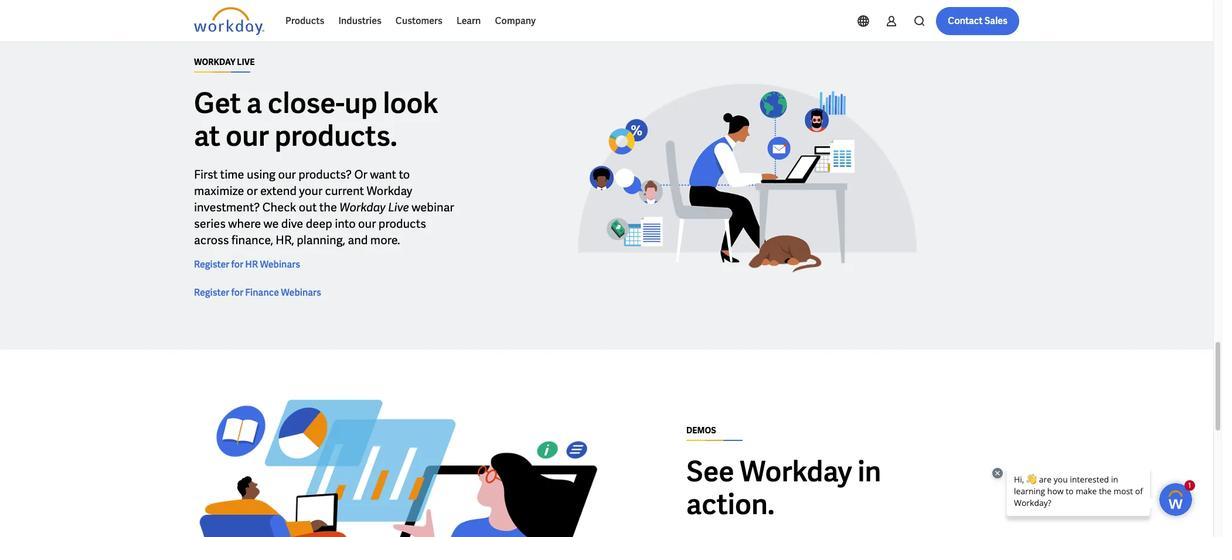 Task type: describe. For each thing, give the bounding box(es) containing it.
products.
[[275, 118, 397, 154]]

to
[[399, 167, 410, 182]]

our inside webinar series where we dive deep into our products across finance, hr, planning, and more.
[[358, 216, 376, 232]]

webinar series where we dive deep into our products across finance, hr, planning, and more.
[[194, 200, 454, 248]]

at
[[194, 118, 220, 154]]

into
[[335, 216, 356, 232]]

or
[[355, 167, 368, 182]]

1 horizontal spatial live
[[388, 200, 409, 215]]

get
[[194, 85, 241, 121]]

get a close-up look at our products.
[[194, 85, 438, 154]]

company
[[495, 15, 536, 27]]

learn
[[457, 15, 481, 27]]

register for register for hr webinars
[[194, 259, 230, 271]]

action.
[[687, 487, 775, 523]]

customers
[[396, 15, 443, 27]]

workday inside first time using our products? or want to maximize or extend your current workday investment? check out the
[[367, 184, 413, 199]]

or
[[247, 184, 258, 199]]

demos
[[687, 426, 717, 436]]

your
[[299, 184, 323, 199]]

hr
[[245, 259, 258, 271]]

extend
[[260, 184, 297, 199]]

register for finance webinars link
[[194, 286, 321, 300]]

investment?
[[194, 200, 260, 215]]

our inside get a close-up look at our products.
[[226, 118, 269, 154]]

close-
[[268, 85, 345, 121]]

and
[[348, 233, 368, 248]]

contact sales link
[[937, 7, 1020, 35]]

maximize
[[194, 184, 244, 199]]

more.
[[371, 233, 400, 248]]

dive
[[281, 216, 303, 232]]

workday inside see workday in action.
[[740, 454, 853, 490]]

hr,
[[276, 233, 294, 248]]

time
[[220, 167, 244, 182]]

register for hr webinars
[[194, 259, 300, 271]]

across
[[194, 233, 229, 248]]

sales
[[985, 15, 1008, 27]]

the
[[320, 200, 337, 215]]

industries
[[339, 15, 382, 27]]

we
[[264, 216, 279, 232]]



Task type: vqa. For each thing, say whether or not it's contained in the screenshot.
"applications"
no



Task type: locate. For each thing, give the bounding box(es) containing it.
learn button
[[450, 7, 488, 35]]

products
[[286, 15, 325, 27]]

out
[[299, 200, 317, 215]]

finance,
[[232, 233, 273, 248]]

register down the register for hr webinars link
[[194, 287, 230, 299]]

1 vertical spatial workday live
[[340, 200, 409, 215]]

using
[[247, 167, 276, 182]]

0 vertical spatial live
[[237, 57, 255, 67]]

a
[[247, 85, 262, 121]]

products?
[[299, 167, 352, 182]]

0 vertical spatial webinars
[[260, 259, 300, 271]]

1 register from the top
[[194, 259, 230, 271]]

for left the finance
[[231, 287, 243, 299]]

0 vertical spatial register
[[194, 259, 230, 271]]

1 for from the top
[[231, 259, 243, 271]]

products
[[379, 216, 426, 232]]

workday live
[[194, 57, 255, 67], [340, 200, 409, 215]]

company button
[[488, 7, 543, 35]]

learn more about workday live image
[[546, 44, 950, 313]]

first
[[194, 167, 218, 182]]

see workday in action.
[[687, 454, 882, 523]]

1 horizontal spatial workday live
[[340, 200, 409, 215]]

0 vertical spatial for
[[231, 259, 243, 271]]

check
[[263, 200, 296, 215]]

2 register from the top
[[194, 287, 230, 299]]

industries button
[[332, 7, 389, 35]]

lifestyle image image
[[194, 388, 598, 538]]

see
[[687, 454, 735, 490]]

register for hr webinars link
[[194, 258, 300, 272]]

our up extend
[[278, 167, 296, 182]]

register
[[194, 259, 230, 271], [194, 287, 230, 299]]

live
[[237, 57, 255, 67], [388, 200, 409, 215]]

for for hr
[[231, 259, 243, 271]]

0 vertical spatial our
[[226, 118, 269, 154]]

2 for from the top
[[231, 287, 243, 299]]

0 horizontal spatial workday live
[[194, 57, 255, 67]]

products button
[[279, 7, 332, 35]]

where
[[228, 216, 261, 232]]

contact sales
[[949, 15, 1008, 27]]

workday
[[194, 57, 235, 67], [367, 184, 413, 199], [340, 200, 386, 215], [740, 454, 853, 490]]

workday live down go to the homepage image
[[194, 57, 255, 67]]

deep
[[306, 216, 332, 232]]

2 vertical spatial our
[[358, 216, 376, 232]]

1 vertical spatial webinars
[[281, 287, 321, 299]]

series
[[194, 216, 226, 232]]

1 vertical spatial register
[[194, 287, 230, 299]]

live up a
[[237, 57, 255, 67]]

up
[[345, 85, 378, 121]]

0 horizontal spatial live
[[237, 57, 255, 67]]

our
[[226, 118, 269, 154], [278, 167, 296, 182], [358, 216, 376, 232]]

1 vertical spatial live
[[388, 200, 409, 215]]

finance
[[245, 287, 279, 299]]

1 vertical spatial our
[[278, 167, 296, 182]]

webinar
[[412, 200, 454, 215]]

webinars down hr,
[[260, 259, 300, 271]]

1 horizontal spatial our
[[278, 167, 296, 182]]

our inside first time using our products? or want to maximize or extend your current workday investment? check out the
[[278, 167, 296, 182]]

register for finance webinars
[[194, 287, 321, 299]]

look
[[383, 85, 438, 121]]

our up and
[[358, 216, 376, 232]]

webinars for register for hr webinars
[[260, 259, 300, 271]]

register down across
[[194, 259, 230, 271]]

live up products
[[388, 200, 409, 215]]

2 horizontal spatial our
[[358, 216, 376, 232]]

go to the homepage image
[[194, 7, 265, 35]]

for
[[231, 259, 243, 271], [231, 287, 243, 299]]

0 vertical spatial workday live
[[194, 57, 255, 67]]

0 horizontal spatial our
[[226, 118, 269, 154]]

1 vertical spatial for
[[231, 287, 243, 299]]

customers button
[[389, 7, 450, 35]]

planning,
[[297, 233, 346, 248]]

want
[[370, 167, 397, 182]]

workday live up products
[[340, 200, 409, 215]]

webinars
[[260, 259, 300, 271], [281, 287, 321, 299]]

first time using our products? or want to maximize or extend your current workday investment? check out the
[[194, 167, 413, 215]]

webinars right the finance
[[281, 287, 321, 299]]

our right at at the top left
[[226, 118, 269, 154]]

for for finance
[[231, 287, 243, 299]]

contact
[[949, 15, 983, 27]]

in
[[858, 454, 882, 490]]

for left hr
[[231, 259, 243, 271]]

current
[[325, 184, 364, 199]]

webinars for register for finance webinars
[[281, 287, 321, 299]]

register for register for finance webinars
[[194, 287, 230, 299]]



